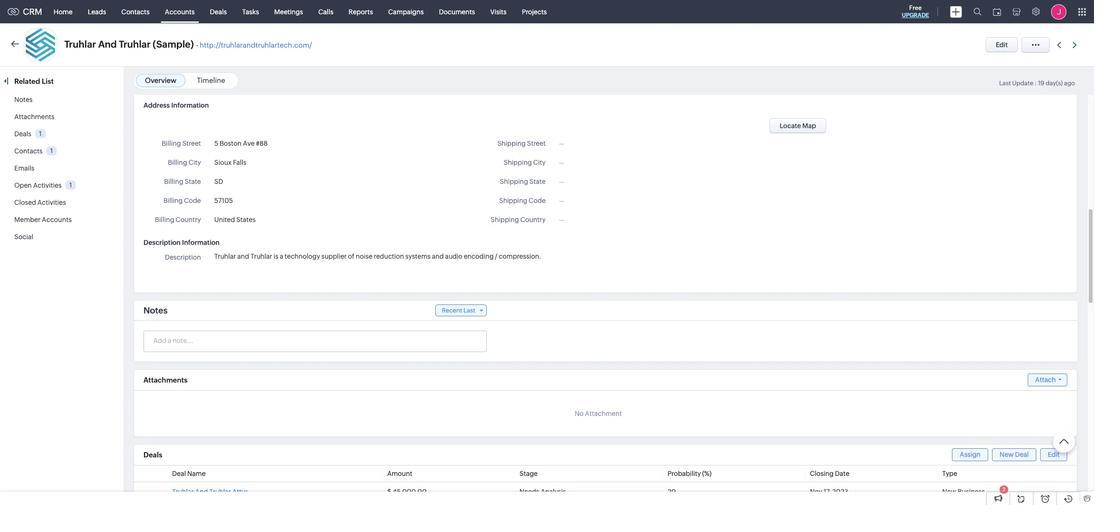 Task type: locate. For each thing, give the bounding box(es) containing it.
truhlar left is
[[251, 253, 272, 260]]

attachments link
[[14, 113, 54, 121]]

closing
[[810, 470, 834, 478]]

stage
[[520, 470, 538, 478]]

boston
[[220, 140, 242, 147]]

1 horizontal spatial notes
[[144, 306, 168, 316]]

open activities
[[14, 182, 62, 189]]

1 code from the left
[[184, 197, 201, 205]]

shipping country
[[491, 216, 546, 224]]

country down billing code
[[176, 216, 201, 224]]

new deal
[[1000, 451, 1029, 459]]

0 horizontal spatial contacts link
[[14, 147, 43, 155]]

new down type link at the bottom right
[[943, 488, 957, 496]]

$ 45,000.00
[[387, 488, 427, 496]]

1 horizontal spatial and
[[195, 488, 208, 496]]

0 horizontal spatial deals link
[[14, 130, 31, 138]]

next record image
[[1073, 42, 1079, 48]]

city for billing city
[[189, 159, 201, 166]]

0 horizontal spatial city
[[189, 159, 201, 166]]

profile image
[[1052, 4, 1067, 19]]

57105
[[214, 197, 233, 205]]

0 horizontal spatial street
[[182, 140, 201, 147]]

of
[[348, 253, 355, 260]]

1 vertical spatial deal
[[172, 470, 186, 478]]

1 state from the left
[[185, 178, 201, 186]]

2 horizontal spatial deals
[[210, 8, 227, 15]]

0 horizontal spatial notes
[[14, 96, 33, 103]]

billing up billing country on the left of page
[[163, 197, 183, 205]]

1 horizontal spatial country
[[521, 216, 546, 224]]

new for new deal
[[1000, 451, 1014, 459]]

shipping down shipping street
[[504, 159, 532, 166]]

country for shipping country
[[521, 216, 546, 224]]

0 horizontal spatial code
[[184, 197, 201, 205]]

contacts link right the leads
[[114, 0, 157, 23]]

0 horizontal spatial edit
[[996, 41, 1008, 49]]

overview link
[[145, 76, 177, 84]]

0 vertical spatial contacts link
[[114, 0, 157, 23]]

0 horizontal spatial country
[[176, 216, 201, 224]]

2 street from the left
[[527, 140, 546, 147]]

0 vertical spatial notes
[[14, 96, 33, 103]]

billing up billing city
[[162, 140, 181, 147]]

billing for billing state
[[164, 178, 183, 186]]

1 horizontal spatial and
[[432, 253, 444, 260]]

accounts up (sample)
[[165, 8, 195, 15]]

5
[[214, 140, 218, 147]]

deals link down the attachments link
[[14, 130, 31, 138]]

2 and from the left
[[432, 253, 444, 260]]

0 vertical spatial accounts
[[165, 8, 195, 15]]

shipping state
[[500, 178, 546, 186]]

accounts
[[165, 8, 195, 15], [42, 216, 72, 224]]

1 vertical spatial contacts link
[[14, 147, 43, 155]]

1 vertical spatial last
[[464, 307, 475, 314]]

1 city from the left
[[189, 159, 201, 166]]

1 vertical spatial description
[[165, 254, 201, 261]]

emails link
[[14, 165, 34, 172]]

1 horizontal spatial new
[[1000, 451, 1014, 459]]

2 code from the left
[[529, 197, 546, 205]]

state down shipping city
[[530, 178, 546, 186]]

1 horizontal spatial street
[[527, 140, 546, 147]]

0 vertical spatial deal
[[1015, 451, 1029, 459]]

1 and from the left
[[237, 253, 249, 260]]

0 vertical spatial last
[[1000, 80, 1011, 87]]

calls link
[[311, 0, 341, 23]]

closing date
[[810, 470, 850, 478]]

country
[[176, 216, 201, 224], [521, 216, 546, 224]]

state down billing city
[[185, 178, 201, 186]]

activities up member accounts
[[37, 199, 66, 207]]

2023
[[833, 488, 849, 496]]

contacts up emails link
[[14, 147, 43, 155]]

shipping for shipping state
[[500, 178, 528, 186]]

accounts down the closed activities link
[[42, 216, 72, 224]]

description down description information
[[165, 254, 201, 261]]

1 horizontal spatial 1
[[50, 147, 53, 154]]

activities for closed activities
[[37, 199, 66, 207]]

2 state from the left
[[530, 178, 546, 186]]

description down billing country on the left of page
[[144, 239, 181, 247]]

1 vertical spatial activities
[[37, 199, 66, 207]]

country down shipping code
[[521, 216, 546, 224]]

2 country from the left
[[521, 216, 546, 224]]

1 horizontal spatial deals link
[[202, 0, 235, 23]]

1 horizontal spatial state
[[530, 178, 546, 186]]

http://truhlarandtruhlartech.com/ link
[[200, 41, 312, 49]]

0 vertical spatial edit
[[996, 41, 1008, 49]]

social link
[[14, 233, 33, 241]]

None button
[[770, 118, 826, 134]]

0 vertical spatial 1
[[39, 130, 42, 137]]

edit down calendar icon
[[996, 41, 1008, 49]]

information down billing country on the left of page
[[182, 239, 220, 247]]

street for billing street
[[182, 140, 201, 147]]

0 vertical spatial deals
[[210, 8, 227, 15]]

shipping up shipping country
[[499, 197, 528, 205]]

new inside new deal link
[[1000, 451, 1014, 459]]

1 horizontal spatial contacts link
[[114, 0, 157, 23]]

shipping up shipping city
[[498, 140, 526, 147]]

0 horizontal spatial and
[[98, 39, 117, 50]]

deal left edit link
[[1015, 451, 1029, 459]]

0 horizontal spatial and
[[237, 253, 249, 260]]

truhlar and truhlar is a technology supplier of noise reduction systems and audio encoding / compression.
[[214, 253, 541, 260]]

code down 'shipping state' on the top of page
[[529, 197, 546, 205]]

contacts right leads link
[[121, 8, 150, 15]]

shipping down shipping code
[[491, 216, 519, 224]]

street up billing city
[[182, 140, 201, 147]]

state
[[185, 178, 201, 186], [530, 178, 546, 186]]

street up shipping city
[[527, 140, 546, 147]]

1 vertical spatial accounts
[[42, 216, 72, 224]]

1 street from the left
[[182, 140, 201, 147]]

crm link
[[8, 7, 42, 17]]

meetings link
[[267, 0, 311, 23]]

1
[[39, 130, 42, 137], [50, 147, 53, 154], [69, 182, 72, 189]]

1 vertical spatial information
[[182, 239, 220, 247]]

2 vertical spatial 1
[[69, 182, 72, 189]]

projects
[[522, 8, 547, 15]]

code down billing state
[[184, 197, 201, 205]]

attachments
[[14, 113, 54, 121], [144, 376, 188, 384]]

code
[[184, 197, 201, 205], [529, 197, 546, 205]]

0 vertical spatial description
[[144, 239, 181, 247]]

1 horizontal spatial attachments
[[144, 376, 188, 384]]

campaigns
[[388, 8, 424, 15]]

city up billing state
[[189, 159, 201, 166]]

0 vertical spatial and
[[98, 39, 117, 50]]

and left is
[[237, 253, 249, 260]]

deal left name
[[172, 470, 186, 478]]

2
[[1003, 487, 1006, 493]]

billing code
[[163, 197, 201, 205]]

truhlar left (sample)
[[119, 39, 151, 50]]

sd
[[214, 178, 223, 186]]

information for description information
[[182, 239, 220, 247]]

edit right new deal at the bottom right of the page
[[1048, 451, 1060, 459]]

1 vertical spatial edit
[[1048, 451, 1060, 459]]

19
[[1038, 80, 1045, 87]]

last right "recent"
[[464, 307, 475, 314]]

1 country from the left
[[176, 216, 201, 224]]

notes link
[[14, 96, 33, 103]]

contacts link
[[114, 0, 157, 23], [14, 147, 43, 155]]

0 vertical spatial activities
[[33, 182, 62, 189]]

information down timeline
[[171, 102, 209, 109]]

ago
[[1064, 80, 1075, 87]]

address
[[144, 102, 170, 109]]

shipping up shipping code
[[500, 178, 528, 186]]

1 vertical spatial and
[[195, 488, 208, 496]]

/
[[495, 253, 498, 260]]

1 down the attachments link
[[39, 130, 42, 137]]

activities up the closed activities link
[[33, 182, 62, 189]]

reports link
[[341, 0, 381, 23]]

activities for open activities
[[33, 182, 62, 189]]

audio
[[445, 253, 463, 260]]

edit button
[[986, 37, 1018, 52]]

home link
[[46, 0, 80, 23]]

reduction
[[374, 253, 404, 260]]

0 vertical spatial new
[[1000, 451, 1014, 459]]

0 vertical spatial deals link
[[202, 0, 235, 23]]

crm
[[23, 7, 42, 17]]

billing state
[[164, 178, 201, 186]]

accounts link
[[157, 0, 202, 23]]

#88
[[256, 140, 268, 147]]

1 horizontal spatial last
[[1000, 80, 1011, 87]]

and down leads link
[[98, 39, 117, 50]]

billing up billing code
[[164, 178, 183, 186]]

deal name
[[172, 470, 206, 478]]

united
[[214, 216, 235, 224]]

deals
[[210, 8, 227, 15], [14, 130, 31, 138], [144, 451, 162, 459]]

last
[[1000, 80, 1011, 87], [464, 307, 475, 314]]

closed activities link
[[14, 199, 66, 207]]

2 horizontal spatial 1
[[69, 182, 72, 189]]

1 up open activities
[[50, 147, 53, 154]]

1 vertical spatial contacts
[[14, 147, 43, 155]]

1 horizontal spatial city
[[533, 159, 546, 166]]

1 for contacts
[[50, 147, 53, 154]]

billing down billing street
[[168, 159, 187, 166]]

and
[[98, 39, 117, 50], [195, 488, 208, 496]]

new up "2"
[[1000, 451, 1014, 459]]

last update : 19 day(s) ago
[[1000, 80, 1075, 87]]

0 horizontal spatial state
[[185, 178, 201, 186]]

shipping city
[[504, 159, 546, 166]]

1 horizontal spatial code
[[529, 197, 546, 205]]

billing for billing code
[[163, 197, 183, 205]]

shipping for shipping country
[[491, 216, 519, 224]]

and down name
[[195, 488, 208, 496]]

1 vertical spatial deals
[[14, 130, 31, 138]]

state for billing state
[[185, 178, 201, 186]]

0 horizontal spatial contacts
[[14, 147, 43, 155]]

ave
[[243, 140, 255, 147]]

2 city from the left
[[533, 159, 546, 166]]

documents
[[439, 8, 475, 15]]

truhlar left attys
[[209, 488, 231, 496]]

deals link left tasks on the left of the page
[[202, 0, 235, 23]]

2 vertical spatial deals
[[144, 451, 162, 459]]

1 vertical spatial 1
[[50, 147, 53, 154]]

1 right open activities
[[69, 182, 72, 189]]

0 vertical spatial information
[[171, 102, 209, 109]]

billing for billing city
[[168, 159, 187, 166]]

1 horizontal spatial deal
[[1015, 451, 1029, 459]]

-
[[196, 41, 198, 49]]

stage link
[[520, 470, 538, 478]]

1 vertical spatial new
[[943, 488, 957, 496]]

business
[[958, 488, 985, 496]]

last left update
[[1000, 80, 1011, 87]]

attach
[[1036, 376, 1056, 384]]

amount link
[[387, 470, 412, 478]]

states
[[236, 216, 256, 224]]

billing down billing code
[[155, 216, 174, 224]]

city
[[189, 159, 201, 166], [533, 159, 546, 166]]

technology
[[285, 253, 320, 260]]

country for billing country
[[176, 216, 201, 224]]

(sample)
[[153, 39, 194, 50]]

45,000.00
[[393, 488, 427, 496]]

and left audio
[[432, 253, 444, 260]]

city up 'shipping state' on the top of page
[[533, 159, 546, 166]]

1 horizontal spatial edit
[[1048, 451, 1060, 459]]

0 horizontal spatial 1
[[39, 130, 42, 137]]

1 vertical spatial attachments
[[144, 376, 188, 384]]

:
[[1035, 80, 1037, 87]]

contacts link up emails link
[[14, 147, 43, 155]]

deals link
[[202, 0, 235, 23], [14, 130, 31, 138]]

1 horizontal spatial contacts
[[121, 8, 150, 15]]

0 horizontal spatial new
[[943, 488, 957, 496]]

0 vertical spatial attachments
[[14, 113, 54, 121]]

20
[[668, 488, 676, 496]]

create menu element
[[945, 0, 968, 23]]

new deal link
[[992, 449, 1037, 462]]

street for shipping street
[[527, 140, 546, 147]]

1 horizontal spatial accounts
[[165, 8, 195, 15]]

description
[[144, 239, 181, 247], [165, 254, 201, 261]]

0 horizontal spatial attachments
[[14, 113, 54, 121]]

truhlar
[[64, 39, 96, 50], [119, 39, 151, 50], [214, 253, 236, 260], [251, 253, 272, 260], [172, 488, 194, 496], [209, 488, 231, 496]]



Task type: describe. For each thing, give the bounding box(es) containing it.
a
[[280, 253, 283, 260]]

previous record image
[[1057, 42, 1062, 48]]

type link
[[943, 470, 958, 478]]

billing for billing country
[[155, 216, 174, 224]]

emails
[[14, 165, 34, 172]]

tasks link
[[235, 0, 267, 23]]

truhlar and truhlar (sample) - http://truhlarandtruhlartech.com/
[[64, 39, 312, 50]]

0 horizontal spatial deal
[[172, 470, 186, 478]]

noise
[[356, 253, 373, 260]]

(%)
[[703, 470, 712, 478]]

home
[[54, 8, 73, 15]]

billing for billing street
[[162, 140, 181, 147]]

code for billing code
[[184, 197, 201, 205]]

open activities link
[[14, 182, 62, 189]]

calendar image
[[993, 8, 1002, 15]]

date
[[835, 470, 850, 478]]

encoding
[[464, 253, 494, 260]]

campaigns link
[[381, 0, 432, 23]]

assign link
[[953, 449, 989, 462]]

timeline
[[197, 76, 225, 84]]

shipping for shipping street
[[498, 140, 526, 147]]

truhlar down united
[[214, 253, 236, 260]]

truhlar down deal name link
[[172, 488, 194, 496]]

timeline link
[[197, 76, 225, 84]]

attach link
[[1028, 374, 1068, 387]]

1 vertical spatial deals link
[[14, 130, 31, 138]]

systems
[[406, 253, 431, 260]]

truhlar and truhlar attys
[[172, 488, 248, 496]]

$
[[387, 488, 392, 496]]

1 vertical spatial notes
[[144, 306, 168, 316]]

0 vertical spatial contacts
[[121, 8, 150, 15]]

projects link
[[514, 0, 555, 23]]

overview
[[145, 76, 177, 84]]

recent last
[[442, 307, 475, 314]]

leads link
[[80, 0, 114, 23]]

amount
[[387, 470, 412, 478]]

edit link
[[1041, 449, 1068, 462]]

truhlar down leads link
[[64, 39, 96, 50]]

shipping for shipping code
[[499, 197, 528, 205]]

member accounts link
[[14, 216, 72, 224]]

social
[[14, 233, 33, 241]]

probability
[[668, 470, 701, 478]]

tasks
[[242, 8, 259, 15]]

sioux
[[214, 159, 232, 166]]

member accounts
[[14, 216, 72, 224]]

day(s)
[[1046, 80, 1063, 87]]

and for (sample)
[[98, 39, 117, 50]]

city for shipping city
[[533, 159, 546, 166]]

attachment
[[585, 410, 622, 418]]

visits link
[[483, 0, 514, 23]]

1 horizontal spatial deals
[[144, 451, 162, 459]]

search element
[[968, 0, 988, 23]]

type
[[943, 470, 958, 478]]

no
[[575, 410, 584, 418]]

new for new business
[[943, 488, 957, 496]]

http://truhlarandtruhlartech.com/
[[200, 41, 312, 49]]

deal inside new deal link
[[1015, 451, 1029, 459]]

nov
[[810, 488, 823, 496]]

free upgrade
[[902, 4, 930, 19]]

description information
[[144, 239, 220, 247]]

billing city
[[168, 159, 201, 166]]

name
[[187, 470, 206, 478]]

0 horizontal spatial accounts
[[42, 216, 72, 224]]

related list
[[14, 77, 55, 85]]

calls
[[318, 8, 333, 15]]

information for address information
[[171, 102, 209, 109]]

leads
[[88, 8, 106, 15]]

billing street
[[162, 140, 201, 147]]

free
[[910, 4, 922, 11]]

shipping street
[[498, 140, 546, 147]]

description for description information
[[144, 239, 181, 247]]

open
[[14, 182, 32, 189]]

0 horizontal spatial last
[[464, 307, 475, 314]]

probability (%) link
[[668, 470, 712, 478]]

address information
[[144, 102, 209, 109]]

description for description
[[165, 254, 201, 261]]

search image
[[974, 8, 982, 16]]

closed
[[14, 199, 36, 207]]

no attachment
[[575, 410, 622, 418]]

update
[[1013, 80, 1034, 87]]

attys
[[232, 488, 248, 496]]

profile element
[[1046, 0, 1073, 23]]

shipping for shipping city
[[504, 159, 532, 166]]

upgrade
[[902, 12, 930, 19]]

assign
[[960, 451, 981, 459]]

list
[[42, 77, 54, 85]]

0 horizontal spatial deals
[[14, 130, 31, 138]]

17,
[[824, 488, 831, 496]]

code for shipping code
[[529, 197, 546, 205]]

1 for open activities
[[69, 182, 72, 189]]

1 for deals
[[39, 130, 42, 137]]

needs analysis
[[520, 488, 566, 496]]

create menu image
[[950, 6, 962, 17]]

Add a note... field
[[144, 336, 486, 346]]

probability (%)
[[668, 470, 712, 478]]

visits
[[490, 8, 507, 15]]

and for attys
[[195, 488, 208, 496]]

is
[[274, 253, 278, 260]]

nov 17, 2023
[[810, 488, 849, 496]]

needs
[[520, 488, 540, 496]]

united states
[[214, 216, 256, 224]]

reports
[[349, 8, 373, 15]]

state for shipping state
[[530, 178, 546, 186]]

edit inside button
[[996, 41, 1008, 49]]

5 boston ave #88
[[214, 140, 268, 147]]

member
[[14, 216, 41, 224]]

supplier
[[322, 253, 347, 260]]



Task type: vqa. For each thing, say whether or not it's contained in the screenshot.


